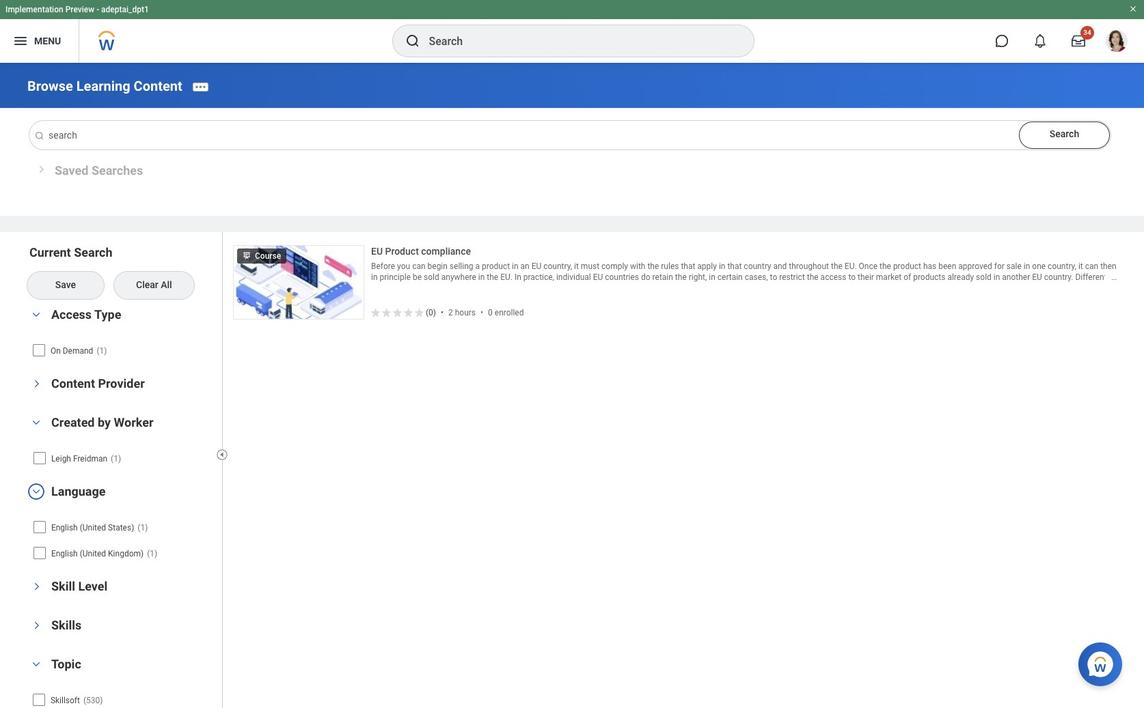 Task type: vqa. For each thing, say whether or not it's contained in the screenshot.
the leftmost must
yes



Task type: describe. For each thing, give the bounding box(es) containing it.
menu button
[[0, 19, 79, 63]]

current
[[29, 245, 71, 260]]

(1) for type
[[97, 346, 107, 356]]

the up market at the top
[[880, 262, 891, 272]]

leigh freidman
[[51, 455, 107, 464]]

individual
[[556, 273, 591, 283]]

and
[[1008, 284, 1022, 294]]

eu up bringing
[[593, 273, 603, 283]]

potential
[[486, 295, 518, 305]]

freidman
[[73, 455, 107, 464]]

consumers
[[371, 295, 412, 305]]

provider
[[98, 377, 145, 391]]

access type
[[51, 308, 121, 322]]

skill
[[51, 524, 75, 538]]

involved.
[[558, 295, 590, 305]]

Search Workday  search field
[[429, 26, 726, 56]]

anywhere
[[441, 273, 476, 283]]

for
[[995, 262, 1005, 272]]

eu down one
[[1032, 273, 1042, 283]]

(13)
[[108, 692, 123, 702]]

profile logan mcneil image
[[1106, 30, 1128, 55]]

Search search field
[[27, 121, 1111, 150]]

2 it from the left
[[1079, 262, 1083, 272]]

0 horizontal spatial of
[[503, 284, 510, 294]]

(for
[[803, 284, 816, 294]]

menu banner
[[0, 0, 1144, 63]]

course image
[[234, 243, 255, 260]]

the up do
[[648, 262, 659, 272]]

chevron down image for created by worker
[[28, 419, 44, 428]]

compliance
[[421, 246, 471, 257]]

retain
[[653, 273, 673, 283]]

1 vertical spatial be
[[412, 284, 421, 294]]

country.
[[1044, 273, 1074, 283]]

the right and on the right top of page
[[1024, 284, 1035, 294]]

language
[[51, 485, 106, 499]]

chevron down image for content provider
[[32, 376, 41, 392]]

-
[[97, 5, 99, 14]]

restrict
[[779, 273, 805, 283]]

1 sold from the left
[[424, 273, 439, 283]]

1 chevron down image from the top
[[32, 484, 41, 500]]

or
[[414, 295, 422, 305]]

1 vertical spatial must
[[391, 284, 410, 294]]

menu
[[34, 35, 61, 46]]

outside
[[906, 284, 933, 294]]

created by worker
[[51, 416, 153, 430]]

implementation
[[5, 5, 63, 14]]

planning,
[[674, 284, 707, 294]]

manufactured
[[852, 284, 904, 294]]

followed
[[423, 284, 454, 294]]

apply in
[[698, 262, 726, 272]]

1 horizontal spatial must
[[581, 262, 600, 272]]

browse
[[27, 78, 73, 94]]

actors
[[520, 295, 543, 305]]

browse learning content main content
[[0, 63, 1144, 709]]

1 horizontal spatial a
[[598, 284, 603, 294]]

content inside filter search box
[[51, 377, 95, 391]]

product
[[385, 246, 419, 257]]

0 vertical spatial be
[[413, 273, 422, 283]]

created by worker group
[[25, 414, 215, 473]]

language button
[[51, 485, 106, 499]]

search image
[[34, 130, 45, 141]]

1 horizontal spatial content
[[134, 78, 182, 94]]

approved
[[959, 262, 993, 272]]

all
[[161, 279, 172, 290]]

end-
[[424, 295, 439, 305]]

content provider
[[51, 377, 145, 391]]

in up each
[[478, 273, 485, 283]]

inbox large image
[[1072, 34, 1086, 48]]

skill level
[[51, 524, 108, 538]]

in
[[515, 273, 522, 283]]

1 horizontal spatial eu.
[[845, 262, 857, 272]]

demand
[[63, 346, 93, 356]]

1 country, from the left
[[544, 262, 572, 272]]

34 button
[[1064, 26, 1095, 56]]

access type group
[[27, 306, 215, 365]]

content provider button
[[51, 377, 145, 391]]

notifications large image
[[1034, 34, 1047, 48]]

hours
[[455, 308, 476, 318]]

(1) for by
[[111, 455, 121, 464]]

the left 'eu),'
[[935, 284, 946, 294]]

right,
[[689, 273, 707, 283]]

been
[[939, 262, 957, 272]]

then
[[1101, 262, 1117, 272]]

importing
[[766, 284, 801, 294]]

in down the "apply in"
[[709, 273, 716, 283]]

search inside button
[[1050, 128, 1080, 139]]

selling
[[450, 262, 473, 272]]

the up planning,
[[675, 273, 687, 283]]

has
[[924, 262, 937, 272]]

type
[[94, 308, 121, 322]]

0 horizontal spatial product
[[482, 262, 510, 272]]

Browse Learning Content text field
[[29, 121, 1111, 150]]

eu up before
[[371, 246, 383, 257]]

to down do
[[635, 284, 642, 294]]

practice,
[[524, 273, 554, 283]]

search button
[[1019, 121, 1110, 149]]

eu product compliance
[[371, 246, 471, 257]]

0 enrolled
[[488, 308, 524, 318]]

the up access
[[831, 262, 843, 272]]

manufacturing,
[[709, 284, 764, 294]]

on demand
[[51, 346, 93, 356]]

2 country, from the left
[[1048, 262, 1077, 272]]

bringing
[[567, 284, 596, 294]]

1 horizontal spatial rules
[[661, 262, 679, 272]]

in left one
[[1024, 262, 1031, 272]]

you
[[397, 262, 410, 272]]

to up the importing
[[770, 273, 777, 283]]

0 horizontal spatial skills
[[51, 563, 82, 577]]



Task type: locate. For each thing, give the bounding box(es) containing it.
in down before
[[371, 273, 378, 283]]

2 sold from the left
[[976, 273, 992, 283]]

0 vertical spatial search
[[1050, 128, 1080, 139]]

on
[[51, 346, 61, 356]]

in left an
[[512, 262, 519, 272]]

2
[[448, 308, 453, 318]]

1 vertical spatial learning
[[84, 666, 116, 676]]

learning for workday
[[84, 666, 116, 676]]

before you can begin selling a product in an eu country, it must comply with the rules that apply in that country and throughout the eu. once the product has been approved for sale in one country, it can then in principle be sold anywhere in the eu. in practice, individual eu countries do retain the right, in certain cases, to restrict the access to their market of products already sold in another eu country. different rules must be followed at each step of the process of bringing a product to market: planning, manufacturing, importing (for products manufactured outside the eu), distribution and the final sale to consumers or end-users. many potential actors are involved.
[[371, 262, 1117, 305]]

1 horizontal spatial skills
[[86, 692, 105, 702]]

the up step
[[487, 273, 499, 283]]

access
[[821, 273, 847, 283]]

0 vertical spatial products
[[913, 273, 946, 283]]

of down individual
[[557, 284, 565, 294]]

learning inside topic tree
[[84, 666, 116, 676]]

country, up country.
[[1048, 262, 1077, 272]]

1 vertical spatial skills
[[86, 692, 105, 702]]

eu),
[[948, 284, 963, 294]]

eu.
[[845, 262, 857, 272], [501, 273, 513, 283]]

course
[[255, 251, 281, 261]]

product up market at the top
[[893, 262, 922, 272]]

2 can from the left
[[1085, 262, 1099, 272]]

1 horizontal spatial country,
[[1048, 262, 1077, 272]]

0 horizontal spatial search
[[74, 245, 112, 260]]

topic tree
[[32, 633, 211, 709]]

learning right browse
[[76, 78, 130, 94]]

sale
[[1007, 262, 1022, 272], [1055, 284, 1070, 294]]

final
[[1037, 284, 1053, 294]]

0 horizontal spatial a
[[475, 262, 480, 272]]

of up potential
[[503, 284, 510, 294]]

1 horizontal spatial can
[[1085, 262, 1099, 272]]

2 hours
[[448, 308, 476, 318]]

1 vertical spatial eu.
[[501, 273, 513, 283]]

sold up distribution
[[976, 273, 992, 283]]

country, up individual
[[544, 262, 572, 272]]

it up different
[[1079, 262, 1083, 272]]

distribution
[[965, 284, 1006, 294]]

0 horizontal spatial that
[[681, 262, 696, 272]]

an
[[521, 262, 530, 272]]

the down the in
[[512, 284, 524, 294]]

the up (for
[[807, 273, 819, 283]]

level
[[78, 524, 108, 538]]

in down the for at right top
[[994, 273, 1000, 283]]

their
[[858, 273, 874, 283]]

products down has
[[913, 273, 946, 283]]

0 horizontal spatial must
[[391, 284, 410, 294]]

eu. left the in
[[501, 273, 513, 283]]

chevron down image inside created by worker group
[[28, 419, 44, 428]]

(1) inside access type group
[[97, 346, 107, 356]]

product up step
[[482, 262, 510, 272]]

created by worker button
[[51, 416, 153, 430]]

0 vertical spatial content
[[134, 78, 182, 94]]

1 vertical spatial sale
[[1055, 284, 1070, 294]]

1 horizontal spatial sale
[[1055, 284, 1070, 294]]

process
[[526, 284, 555, 294]]

topic group
[[27, 600, 215, 709]]

2 chevron down image from the top
[[32, 562, 41, 578]]

to left their
[[849, 273, 856, 283]]

must
[[581, 262, 600, 272], [391, 284, 410, 294]]

market
[[876, 273, 902, 283]]

1 horizontal spatial (1)
[[111, 455, 121, 464]]

skills down skill
[[51, 563, 82, 577]]

0 horizontal spatial eu.
[[501, 273, 513, 283]]

search
[[1050, 128, 1080, 139], [74, 245, 112, 260]]

must down principle
[[391, 284, 410, 294]]

created
[[51, 416, 95, 430]]

1 vertical spatial chevron down image
[[32, 562, 41, 578]]

search inside filter search box
[[74, 245, 112, 260]]

can up different
[[1085, 262, 1099, 272]]

country
[[744, 262, 771, 272]]

worker
[[114, 416, 153, 430]]

to down different
[[1072, 284, 1079, 294]]

that up the right,
[[681, 262, 696, 272]]

chevron down image
[[28, 311, 44, 320], [32, 376, 41, 392], [28, 419, 44, 428], [32, 523, 41, 539]]

of up outside
[[904, 273, 911, 283]]

1 horizontal spatial product
[[605, 284, 633, 294]]

a right selling in the left top of the page
[[475, 262, 480, 272]]

at
[[456, 284, 463, 294]]

(1) right demand
[[97, 346, 107, 356]]

adeptai_dpt1
[[101, 5, 149, 14]]

of
[[904, 273, 911, 283], [503, 284, 510, 294], [557, 284, 565, 294]]

a
[[475, 262, 480, 272], [598, 284, 603, 294]]

0 horizontal spatial rules
[[371, 284, 389, 294]]

0 vertical spatial rules
[[661, 262, 679, 272]]

rules up retain
[[661, 262, 679, 272]]

1 vertical spatial search
[[74, 245, 112, 260]]

the
[[648, 262, 659, 272], [831, 262, 843, 272], [880, 262, 891, 272], [487, 273, 499, 283], [675, 273, 687, 283], [807, 273, 819, 283], [512, 284, 524, 294], [935, 284, 946, 294], [1024, 284, 1035, 294]]

(1) right freidman
[[111, 455, 121, 464]]

with
[[630, 262, 646, 272]]

content
[[134, 78, 182, 94], [51, 377, 95, 391]]

begin
[[428, 262, 448, 272]]

business skills
[[51, 692, 105, 702]]

rules up consumers
[[371, 284, 389, 294]]

certain
[[718, 273, 743, 283]]

another
[[1002, 273, 1030, 283]]

skills left "(13)"
[[86, 692, 105, 702]]

0
[[488, 308, 493, 318]]

eu product compliance image
[[234, 246, 364, 319]]

products down access
[[818, 284, 850, 294]]

learning
[[76, 78, 130, 94], [84, 666, 116, 676]]

many
[[464, 295, 484, 305]]

0 horizontal spatial products
[[818, 284, 850, 294]]

(1)
[[97, 346, 107, 356], [111, 455, 121, 464]]

search image
[[404, 33, 421, 49]]

chevron down image left content provider
[[32, 376, 41, 392]]

each
[[465, 284, 483, 294]]

learning for browse
[[76, 78, 130, 94]]

0 vertical spatial skills
[[51, 563, 82, 577]]

skill level button
[[51, 524, 108, 538]]

before
[[371, 262, 395, 272]]

0 horizontal spatial sale
[[1007, 262, 1022, 272]]

in
[[512, 262, 519, 272], [1024, 262, 1031, 272], [371, 273, 378, 283], [478, 273, 485, 283], [709, 273, 716, 283], [994, 273, 1000, 283]]

are
[[545, 295, 556, 305]]

do
[[641, 273, 651, 283]]

1 horizontal spatial sold
[[976, 273, 992, 283]]

can right you at top left
[[412, 262, 426, 272]]

chevron down image inside access type group
[[28, 311, 44, 320]]

preview
[[65, 5, 94, 14]]

one
[[1033, 262, 1046, 272]]

2 that from the left
[[728, 262, 742, 272]]

to
[[770, 273, 777, 283], [849, 273, 856, 283], [635, 284, 642, 294], [1072, 284, 1079, 294]]

it up individual
[[574, 262, 579, 272]]

1 vertical spatial a
[[598, 284, 603, 294]]

product down countries
[[605, 284, 633, 294]]

comply
[[602, 262, 628, 272]]

0 vertical spatial chevron down image
[[32, 484, 41, 500]]

1 vertical spatial rules
[[371, 284, 389, 294]]

clear all button
[[114, 272, 194, 299]]

chevron down image
[[32, 484, 41, 500], [32, 562, 41, 578]]

(1) inside created by worker group
[[111, 455, 121, 464]]

0 vertical spatial eu.
[[845, 262, 857, 272]]

1 vertical spatial products
[[818, 284, 850, 294]]

0 horizontal spatial (1)
[[97, 346, 107, 356]]

1 vertical spatial (1)
[[111, 455, 121, 464]]

1 horizontal spatial that
[[728, 262, 742, 272]]

close environment banner image
[[1129, 5, 1138, 13]]

0 horizontal spatial can
[[412, 262, 426, 272]]

already
[[948, 273, 974, 283]]

chevron down image for access type
[[28, 311, 44, 320]]

it
[[574, 262, 579, 272], [1079, 262, 1083, 272]]

1 horizontal spatial it
[[1079, 262, 1083, 272]]

1 vertical spatial content
[[51, 377, 95, 391]]

leigh
[[51, 455, 71, 464]]

workday
[[51, 666, 82, 676]]

filter search field
[[25, 245, 224, 709]]

learning up "(13)"
[[84, 666, 116, 676]]

browse learning content element
[[27, 78, 182, 94]]

product
[[482, 262, 510, 272], [893, 262, 922, 272], [605, 284, 633, 294]]

different
[[1076, 273, 1107, 283]]

countries
[[605, 273, 639, 283]]

chevron down image left created
[[28, 419, 44, 428]]

chevron down image left skill
[[32, 523, 41, 539]]

sale up another
[[1007, 262, 1022, 272]]

country,
[[544, 262, 572, 272], [1048, 262, 1077, 272]]

principle
[[380, 273, 411, 283]]

justify image
[[12, 33, 29, 49]]

implementation preview -   adeptai_dpt1
[[5, 5, 149, 14]]

0 vertical spatial must
[[581, 262, 600, 272]]

0 horizontal spatial sold
[[424, 273, 439, 283]]

2 horizontal spatial of
[[904, 273, 911, 283]]

be
[[413, 273, 422, 283], [412, 284, 421, 294]]

0 horizontal spatial it
[[574, 262, 579, 272]]

0 vertical spatial (1)
[[97, 346, 107, 356]]

step
[[485, 284, 501, 294]]

1 horizontal spatial of
[[557, 284, 565, 294]]

1 that from the left
[[681, 262, 696, 272]]

course element
[[234, 243, 255, 262]]

cases,
[[745, 273, 768, 283]]

sale down country.
[[1055, 284, 1070, 294]]

eu. left once
[[845, 262, 857, 272]]

users.
[[439, 295, 462, 305]]

market:
[[644, 284, 672, 294]]

0 vertical spatial sale
[[1007, 262, 1022, 272]]

clear
[[136, 279, 158, 290]]

a right bringing
[[598, 284, 603, 294]]

1 horizontal spatial products
[[913, 273, 946, 283]]

save
[[55, 279, 76, 290]]

0 horizontal spatial country,
[[544, 262, 572, 272]]

sold
[[424, 273, 439, 283], [976, 273, 992, 283]]

sold down begin
[[424, 273, 439, 283]]

1 horizontal spatial search
[[1050, 128, 1080, 139]]

2 horizontal spatial product
[[893, 262, 922, 272]]

browse learning content
[[27, 78, 182, 94]]

current search
[[29, 245, 112, 260]]

1 can from the left
[[412, 262, 426, 272]]

0 vertical spatial learning
[[76, 78, 130, 94]]

that up certain on the top of the page
[[728, 262, 742, 272]]

chevron down image for skill level
[[32, 523, 41, 539]]

skills inside topic tree
[[86, 692, 105, 702]]

0 vertical spatial a
[[475, 262, 480, 272]]

and throughout
[[774, 262, 829, 272]]

must up individual
[[581, 262, 600, 272]]

(0)
[[426, 308, 436, 318]]

0 horizontal spatial content
[[51, 377, 95, 391]]

eu up practice,
[[532, 262, 542, 272]]

1 it from the left
[[574, 262, 579, 272]]

chevron down image left access
[[28, 311, 44, 320]]

access type button
[[51, 308, 121, 322]]

save button
[[27, 272, 104, 299]]



